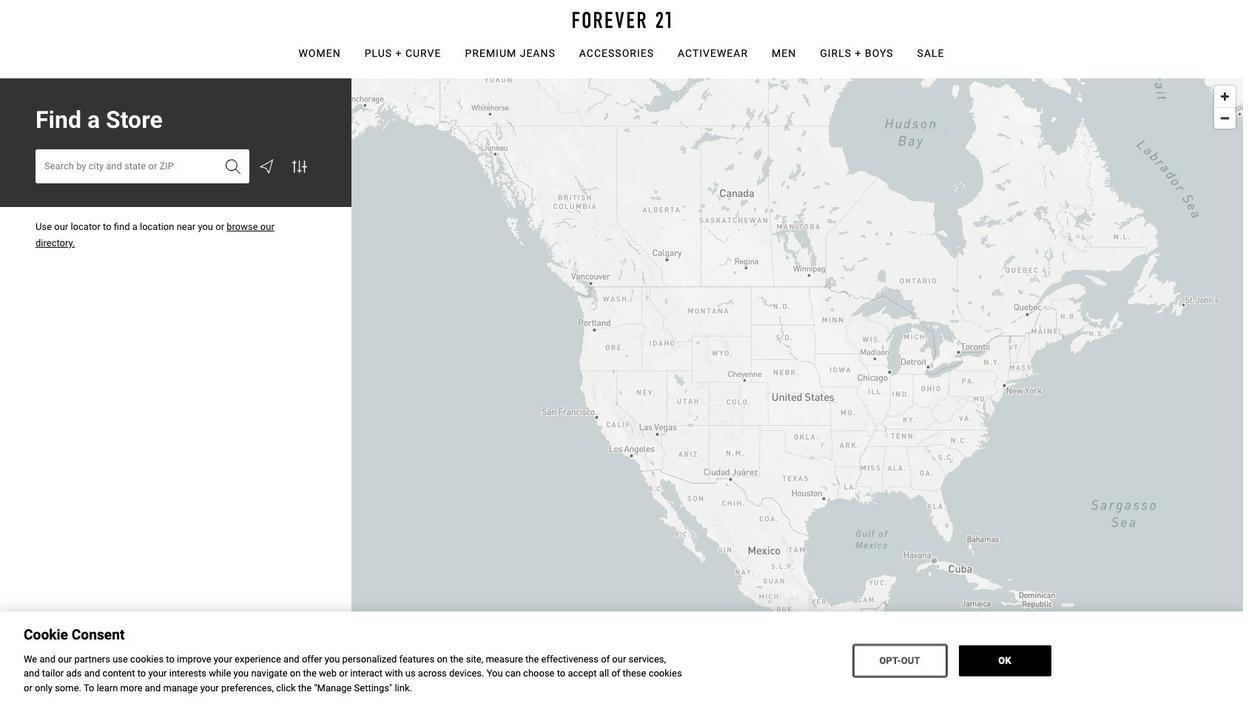Task type: describe. For each thing, give the bounding box(es) containing it.
map region
[[352, 78, 1244, 713]]

zoom in image
[[1215, 86, 1236, 107]]



Task type: locate. For each thing, give the bounding box(es) containing it.
zoom out image
[[1215, 108, 1236, 129]]

forever 21 image
[[573, 12, 671, 28]]

Search by city and state or ZIP text field
[[36, 150, 249, 184]]



